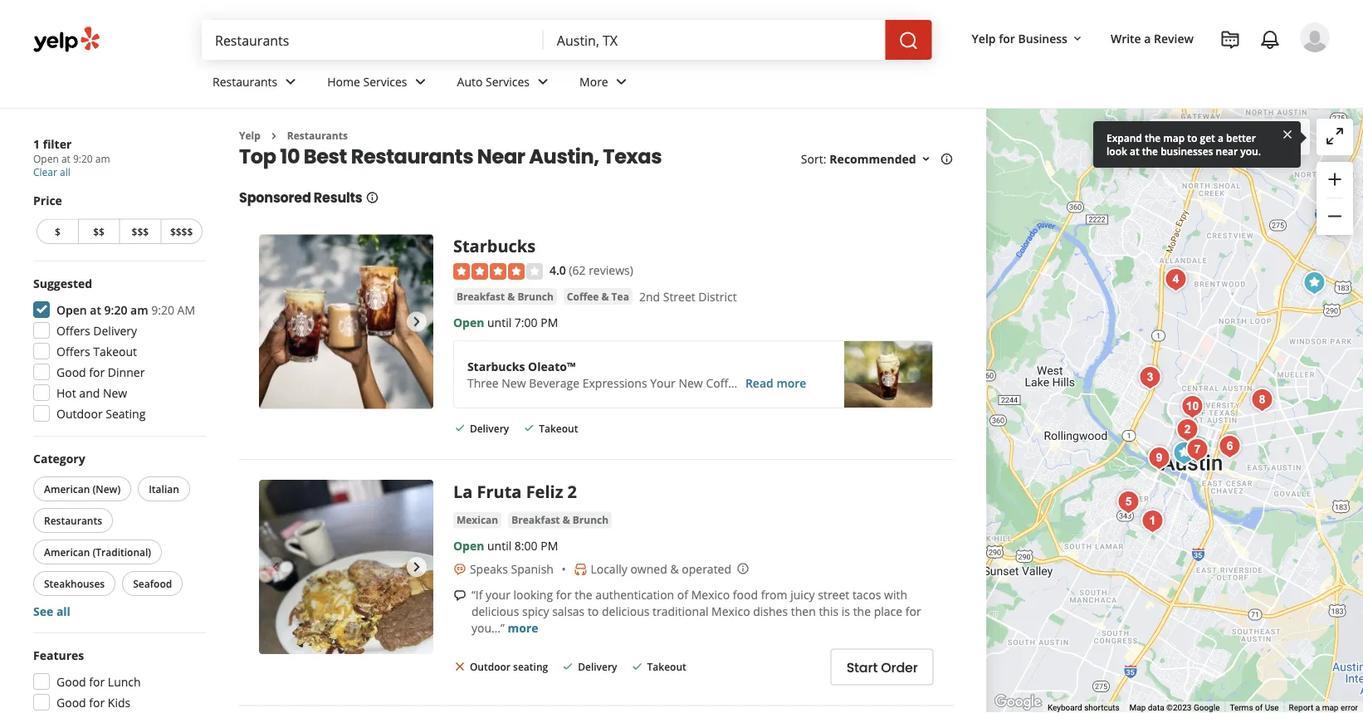 Task type: vqa. For each thing, say whether or not it's contained in the screenshot.
Locksmiths
no



Task type: locate. For each thing, give the bounding box(es) containing it.
takeout down beverage
[[539, 422, 578, 435]]

mexican
[[457, 513, 498, 527]]

recommended
[[830, 151, 916, 167]]

2 delicious from the left
[[602, 604, 650, 620]]

for down good for lunch
[[89, 695, 105, 710]]

coffee
[[567, 289, 599, 303], [706, 375, 741, 391]]

open
[[33, 152, 59, 166], [56, 302, 87, 318], [453, 314, 484, 330], [453, 538, 484, 554]]

1 horizontal spatial to
[[1188, 131, 1198, 144]]

for for lunch
[[89, 674, 105, 690]]

until left the 7:00
[[487, 314, 512, 330]]

services right auto
[[486, 74, 530, 89]]

16 chevron down v2 image right business
[[1071, 32, 1084, 45]]

None search field
[[202, 20, 935, 60]]

auto services link
[[444, 60, 566, 108]]

pm right the 7:00
[[541, 314, 558, 330]]

terms
[[1230, 703, 1253, 713]]

google image
[[991, 692, 1046, 713]]

outdoor right '16 close v2' 'image'
[[470, 660, 511, 674]]

none field near
[[557, 31, 872, 49]]

for inside button
[[999, 30, 1015, 46]]

24 chevron down v2 image inside restaurants link
[[281, 72, 301, 92]]

to right salsas
[[588, 604, 599, 620]]

all inside 1 filter open at 9:20 am clear all
[[60, 165, 70, 179]]

breakfast & brunch
[[457, 289, 554, 303], [512, 513, 609, 527]]

delivery down salsas
[[578, 660, 617, 674]]

new down starbucks oleato™
[[502, 375, 526, 391]]

all right clear
[[60, 165, 70, 179]]

& down 2
[[563, 513, 570, 527]]

& for bottommost breakfast & brunch button
[[563, 513, 570, 527]]

1 vertical spatial to
[[588, 604, 599, 620]]

clear all link
[[33, 165, 70, 179]]

yelp inside button
[[972, 30, 996, 46]]

16 checkmark v2 image down authentication
[[631, 660, 644, 673]]

0 horizontal spatial coffee
[[567, 289, 599, 303]]

1 vertical spatial 16 info v2 image
[[366, 191, 379, 204]]

16 chevron down v2 image
[[1071, 32, 1084, 45], [920, 153, 933, 166]]

0 vertical spatial takeout
[[93, 343, 137, 359]]

sort:
[[801, 151, 826, 167]]

none field up business categories element
[[557, 31, 872, 49]]

2 horizontal spatial delivery
[[578, 660, 617, 674]]

slideshow element for la fruta feliz 2
[[259, 480, 433, 654]]

phoebe's diner image
[[1171, 414, 1204, 447]]

0 horizontal spatial new
[[103, 385, 127, 401]]

good down features
[[56, 674, 86, 690]]

mexico down operated
[[691, 587, 730, 603]]

pm right 8:00
[[541, 538, 558, 554]]

search
[[1182, 129, 1219, 145]]

austin,
[[529, 142, 599, 170]]

slideshow element for starbucks
[[259, 234, 433, 409]]

keyboard shortcuts
[[1048, 703, 1120, 713]]

0 horizontal spatial of
[[677, 587, 688, 603]]

1 vertical spatial breakfast
[[512, 513, 560, 527]]

16 info v2 image
[[941, 153, 954, 166], [366, 191, 379, 204]]

1 vertical spatial all
[[56, 603, 70, 619]]

map left 'get'
[[1164, 131, 1185, 144]]

of inside '"if your looking for the authentication of mexico food from juicy street tacos with delicious spicy salsas to delicious traditional mexico dishes then this is the place for you…"'
[[677, 587, 688, 603]]

&
[[508, 289, 515, 303], [602, 289, 609, 303], [563, 513, 570, 527], [670, 561, 679, 577]]

1 horizontal spatial yelp
[[972, 30, 996, 46]]

outdoor seating
[[470, 660, 548, 674]]

slideshow element
[[259, 234, 433, 409], [259, 480, 433, 654]]

9:20
[[73, 152, 93, 166], [104, 302, 127, 318], [151, 302, 174, 318]]

business
[[1018, 30, 1068, 46]]

brunch for bottommost breakfast & brunch button
[[573, 513, 609, 527]]

restaurants down american (new) button
[[44, 514, 102, 527]]

services
[[363, 74, 407, 89], [486, 74, 530, 89]]

yelp for business button
[[965, 23, 1091, 53]]

0 horizontal spatial delicious
[[472, 604, 519, 620]]

close image
[[1281, 127, 1294, 141]]

24 chevron down v2 image for auto services
[[533, 72, 553, 92]]

open for open at 9:20 am 9:20 am
[[56, 302, 87, 318]]

2 good from the top
[[56, 674, 86, 690]]

your
[[486, 587, 511, 603]]

2 vertical spatial a
[[1316, 703, 1320, 713]]

0 vertical spatial more
[[777, 375, 807, 391]]

paperboy image
[[1213, 430, 1247, 463]]

best
[[304, 142, 347, 170]]

dinner
[[108, 364, 145, 380]]

of left use on the bottom of page
[[1255, 703, 1263, 713]]

seafood
[[133, 577, 172, 590]]

the right is at the right bottom of page
[[853, 604, 871, 620]]

kids
[[108, 695, 131, 710]]

24 chevron down v2 image left the home in the left of the page
[[281, 72, 301, 92]]

sponsored
[[239, 188, 311, 207]]

offers
[[56, 323, 90, 338], [56, 343, 90, 359]]

1 horizontal spatial delivery
[[470, 422, 509, 435]]

0 horizontal spatial 24 chevron down v2 image
[[281, 72, 301, 92]]

breakfast & brunch link up open until 7:00 pm
[[453, 288, 557, 305]]

24 chevron down v2 image
[[281, 72, 301, 92], [411, 72, 431, 92], [533, 72, 553, 92]]

a for report
[[1316, 703, 1320, 713]]

0 vertical spatial to
[[1188, 131, 1198, 144]]

map inside expand the map to get a better look at the businesses near you.
[[1164, 131, 1185, 144]]

16 info v2 image right results
[[366, 191, 379, 204]]

services right the home in the left of the page
[[363, 74, 407, 89]]

for left business
[[999, 30, 1015, 46]]

0 vertical spatial starbucks
[[453, 234, 536, 257]]

(62
[[569, 262, 586, 278]]

breakfast & brunch button up open until 7:00 pm
[[453, 288, 557, 305]]

0 vertical spatial breakfast
[[457, 289, 505, 303]]

a for write
[[1144, 30, 1151, 46]]

a inside "link"
[[1144, 30, 1151, 46]]

1 24 chevron down v2 image from the left
[[281, 72, 301, 92]]

1 vertical spatial slideshow element
[[259, 480, 433, 654]]

of up traditional
[[677, 587, 688, 603]]

0 vertical spatial offers
[[56, 323, 90, 338]]

24 chevron down v2 image inside auto services link
[[533, 72, 553, 92]]

9:20 up offers delivery
[[104, 302, 127, 318]]

16 checkmark v2 image
[[522, 421, 536, 435], [561, 660, 575, 673]]

group
[[1317, 162, 1353, 235], [28, 275, 206, 427], [30, 450, 206, 619], [28, 647, 206, 713]]

& inside "button"
[[602, 289, 609, 303]]

breakfast & brunch down 2
[[512, 513, 609, 527]]

16 speaks spanish v2 image
[[453, 563, 467, 576]]

16 info v2 image right recommended dropdown button
[[941, 153, 954, 166]]

for up salsas
[[556, 587, 572, 603]]

near
[[1216, 144, 1238, 158]]

breakfast for breakfast & brunch button to the top
[[457, 289, 505, 303]]

16 chevron down v2 image inside yelp for business button
[[1071, 32, 1084, 45]]

1 vertical spatial delivery
[[470, 422, 509, 435]]

offers delivery
[[56, 323, 137, 338]]

Find text field
[[215, 31, 530, 49]]

0 vertical spatial of
[[677, 587, 688, 603]]

1 horizontal spatial breakfast
[[512, 513, 560, 527]]

0 vertical spatial all
[[60, 165, 70, 179]]

expand the map to get a better look at the businesses near you.
[[1107, 131, 1261, 158]]

1 vertical spatial yelp
[[239, 129, 261, 142]]

pm for la fruta feliz 2
[[541, 538, 558, 554]]

notifications image
[[1260, 30, 1280, 50]]

0 horizontal spatial 9:20
[[73, 152, 93, 166]]

american (new)
[[44, 482, 121, 496]]

starbucks
[[453, 234, 536, 257], [467, 358, 525, 374]]

1 vertical spatial more
[[508, 620, 539, 636]]

yelp left business
[[972, 30, 996, 46]]

1 offers from the top
[[56, 323, 90, 338]]

mexican link
[[453, 512, 502, 529]]

am
[[177, 302, 195, 318]]

1 delicious from the left
[[472, 604, 519, 620]]

1 horizontal spatial services
[[486, 74, 530, 89]]

2 previous image from the top
[[266, 557, 286, 577]]

starbucks image
[[259, 234, 433, 409]]

24 chevron down v2 image for home services
[[411, 72, 431, 92]]

Near text field
[[557, 31, 872, 49]]

good
[[56, 364, 86, 380], [56, 674, 86, 690], [56, 695, 86, 710]]

group containing suggested
[[28, 275, 206, 427]]

0 horizontal spatial a
[[1144, 30, 1151, 46]]

open inside group
[[56, 302, 87, 318]]

open for open until 7:00 pm
[[453, 314, 484, 330]]

1 vertical spatial coffee
[[706, 375, 741, 391]]

good up hot
[[56, 364, 86, 380]]

order
[[881, 658, 918, 677]]

use
[[1265, 703, 1279, 713]]

1 vertical spatial offers
[[56, 343, 90, 359]]

delicious down your
[[472, 604, 519, 620]]

brunch down 2
[[573, 513, 609, 527]]

16 checkmark v2 image for delivery
[[453, 421, 467, 435]]

data
[[1148, 703, 1165, 713]]

delivery
[[93, 323, 137, 338], [470, 422, 509, 435], [578, 660, 617, 674]]

acre 41 image
[[1176, 390, 1209, 423]]

0 horizontal spatial 16 chevron down v2 image
[[920, 153, 933, 166]]

None field
[[215, 31, 530, 49], [557, 31, 872, 49]]

ruby a. image
[[1300, 22, 1330, 52]]

at down filter
[[61, 152, 70, 166]]

offers for offers delivery
[[56, 323, 90, 338]]

map for to
[[1164, 131, 1185, 144]]

la fruta feliz 2 image
[[1298, 267, 1331, 300]]

1 horizontal spatial map
[[1237, 129, 1262, 145]]

italian button
[[138, 477, 190, 502]]

all
[[60, 165, 70, 179], [56, 603, 70, 619]]

1 none field from the left
[[215, 31, 530, 49]]

breakfast
[[457, 289, 505, 303], [512, 513, 560, 527]]

none field find
[[215, 31, 530, 49]]

more right the ritual
[[777, 375, 807, 391]]

coffee down (62
[[567, 289, 599, 303]]

coffee left 'read'
[[706, 375, 741, 391]]

open down suggested
[[56, 302, 87, 318]]

0 vertical spatial a
[[1144, 30, 1151, 46]]

0 horizontal spatial am
[[95, 152, 110, 166]]

until
[[487, 314, 512, 330], [487, 538, 512, 554]]

1 previous image from the top
[[266, 312, 286, 332]]

1 horizontal spatial 16 checkmark v2 image
[[631, 660, 644, 673]]

& for breakfast & brunch button to the top
[[508, 289, 515, 303]]

outdoor
[[56, 406, 103, 421], [470, 660, 511, 674]]

start order
[[847, 658, 918, 677]]

bird bird biscuit image
[[1246, 384, 1279, 417]]

brunch up the 7:00
[[518, 289, 554, 303]]

4 star rating image
[[453, 263, 543, 280]]

2 offers from the top
[[56, 343, 90, 359]]

1 vertical spatial american
[[44, 545, 90, 559]]

takeout up "dinner"
[[93, 343, 137, 359]]

expand map image
[[1325, 126, 1345, 146]]

1 vertical spatial brunch
[[573, 513, 609, 527]]

1 vertical spatial good
[[56, 674, 86, 690]]

9:20 inside 1 filter open at 9:20 am clear all
[[73, 152, 93, 166]]

next image
[[407, 557, 427, 577]]

starbucks up three
[[467, 358, 525, 374]]

new right your
[[679, 375, 703, 391]]

0 vertical spatial coffee
[[567, 289, 599, 303]]

map right as at the top right of page
[[1237, 129, 1262, 145]]

am right clear all link in the left top of the page
[[95, 152, 110, 166]]

1 vertical spatial 16 chevron down v2 image
[[920, 153, 933, 166]]

1 vertical spatial takeout
[[539, 422, 578, 435]]

previous image
[[266, 312, 286, 332], [266, 557, 286, 577]]

takeout down traditional
[[647, 660, 686, 674]]

breakfast & brunch link down 2
[[508, 512, 612, 529]]

pm
[[541, 314, 558, 330], [541, 538, 558, 554]]

open up 16 speaks spanish v2 icon
[[453, 538, 484, 554]]

a right write
[[1144, 30, 1151, 46]]

the right look
[[1142, 144, 1158, 158]]

1 pm from the top
[[541, 314, 558, 330]]

top 10 best restaurants near austin, texas
[[239, 142, 662, 170]]

reviews)
[[589, 262, 633, 278]]

yelp
[[972, 30, 996, 46], [239, 129, 261, 142]]

0 vertical spatial breakfast & brunch link
[[453, 288, 557, 305]]

american down "category"
[[44, 482, 90, 496]]

the up salsas
[[575, 587, 593, 603]]

0 horizontal spatial map
[[1164, 131, 1185, 144]]

restaurants inside business categories element
[[213, 74, 278, 89]]

la fruta feliz 2 link
[[453, 480, 577, 503]]

16 close v2 image
[[453, 660, 467, 673]]

2 none field from the left
[[557, 31, 872, 49]]

american
[[44, 482, 90, 496], [44, 545, 90, 559]]

0 vertical spatial until
[[487, 314, 512, 330]]

0 vertical spatial am
[[95, 152, 110, 166]]

3 good from the top
[[56, 695, 86, 710]]

2 services from the left
[[486, 74, 530, 89]]

0 vertical spatial american
[[44, 482, 90, 496]]

at up offers delivery
[[90, 302, 101, 318]]

16 chevron down v2 image right recommended
[[920, 153, 933, 166]]

24 chevron down v2 image for restaurants
[[281, 72, 301, 92]]

2 horizontal spatial at
[[1130, 144, 1140, 158]]

business categories element
[[199, 60, 1330, 108]]

1 horizontal spatial 24 chevron down v2 image
[[411, 72, 431, 92]]

16 checkmark v2 image up la
[[453, 421, 467, 435]]

new inside group
[[103, 385, 127, 401]]

9:20 left 'am'
[[151, 302, 174, 318]]

breakfast & brunch link
[[453, 288, 557, 305], [508, 512, 612, 529]]

breakfast & brunch button down 2
[[508, 512, 612, 529]]

0 horizontal spatial 16 checkmark v2 image
[[522, 421, 536, 435]]

9:20 right clear all link in the left top of the page
[[73, 152, 93, 166]]

1 american from the top
[[44, 482, 90, 496]]

restaurants link right 16 chevron right v2 image
[[287, 129, 348, 142]]

1 vertical spatial 16 checkmark v2 image
[[631, 660, 644, 673]]

locally owned & operated
[[591, 561, 732, 577]]

(traditional)
[[93, 545, 151, 559]]

shortcuts
[[1085, 703, 1120, 713]]

more down spicy
[[508, 620, 539, 636]]

more link
[[508, 620, 539, 636]]

restaurants inside "button"
[[44, 514, 102, 527]]

for down offers takeout
[[89, 364, 105, 380]]

breakfast & brunch down 4 star rating image
[[457, 289, 554, 303]]

restaurants link up yelp link
[[199, 60, 314, 108]]

0 vertical spatial good
[[56, 364, 86, 380]]

2 horizontal spatial 24 chevron down v2 image
[[533, 72, 553, 92]]

starbucks up 4 star rating image
[[453, 234, 536, 257]]

write a review
[[1111, 30, 1194, 46]]

restaurants up yelp link
[[213, 74, 278, 89]]

a
[[1144, 30, 1151, 46], [1218, 131, 1224, 144], [1316, 703, 1320, 713]]

1 horizontal spatial a
[[1218, 131, 1224, 144]]

2 pm from the top
[[541, 538, 558, 554]]

2 24 chevron down v2 image from the left
[[411, 72, 431, 92]]

1 good from the top
[[56, 364, 86, 380]]

3 24 chevron down v2 image from the left
[[533, 72, 553, 92]]

coffee & tea
[[567, 289, 629, 303]]

2 horizontal spatial map
[[1322, 703, 1339, 713]]

yelp for yelp link
[[239, 129, 261, 142]]

for up good for kids
[[89, 674, 105, 690]]

at right look
[[1130, 144, 1140, 158]]

24 chevron down v2 image left auto
[[411, 72, 431, 92]]

outdoor inside group
[[56, 406, 103, 421]]

1 vertical spatial until
[[487, 538, 512, 554]]

la fruta feliz 2 image
[[259, 480, 433, 654]]

2 american from the top
[[44, 545, 90, 559]]

0 horizontal spatial brunch
[[518, 289, 554, 303]]

1 horizontal spatial coffee
[[706, 375, 741, 391]]

zoom out image
[[1325, 206, 1345, 226]]

am left 'am'
[[130, 302, 148, 318]]

0 vertical spatial 16 checkmark v2 image
[[453, 421, 467, 435]]

0 vertical spatial previous image
[[266, 312, 286, 332]]

0 vertical spatial mexico
[[691, 587, 730, 603]]

2 slideshow element from the top
[[259, 480, 433, 654]]

1 slideshow element from the top
[[259, 234, 433, 409]]

& left tea
[[602, 289, 609, 303]]

9:20 for at
[[151, 302, 174, 318]]

1 vertical spatial breakfast & brunch button
[[508, 512, 612, 529]]

open down the 1
[[33, 152, 59, 166]]

delivery down three
[[470, 422, 509, 435]]

tacos
[[853, 587, 881, 603]]

1 vertical spatial starbucks
[[467, 358, 525, 374]]

next image
[[407, 312, 427, 332]]

16 checkmark v2 image down beverage
[[522, 421, 536, 435]]

operated
[[682, 561, 732, 577]]

offers down offers delivery
[[56, 343, 90, 359]]

more
[[580, 74, 608, 89]]

none field up home services
[[215, 31, 530, 49]]

0 vertical spatial outdoor
[[56, 406, 103, 421]]

coffee inside "button"
[[567, 289, 599, 303]]

the
[[1145, 131, 1161, 144], [1142, 144, 1158, 158], [575, 587, 593, 603], [853, 604, 871, 620]]

16 checkmark v2 image right seating
[[561, 660, 575, 673]]

restaurants
[[213, 74, 278, 89], [287, 129, 348, 142], [351, 142, 473, 170], [44, 514, 102, 527]]

until up speaks
[[487, 538, 512, 554]]

"if your looking for the authentication of mexico food from juicy street tacos with delicious spicy salsas to delicious traditional mexico dishes then this is the place for you…"
[[472, 587, 921, 636]]

a right 'get'
[[1218, 131, 1224, 144]]

to inside expand the map to get a better look at the businesses near you.
[[1188, 131, 1198, 144]]

2
[[568, 480, 577, 503]]

proud mary image
[[1112, 486, 1145, 519]]

$ button
[[37, 219, 78, 244]]

all right see
[[56, 603, 70, 619]]

previous image for la fruta feliz 2
[[266, 557, 286, 577]]

mexico down food
[[712, 604, 750, 620]]

owned
[[631, 561, 667, 577]]

delicious down authentication
[[602, 604, 650, 620]]

1 vertical spatial a
[[1218, 131, 1224, 144]]

1 horizontal spatial am
[[130, 302, 148, 318]]

new up seating
[[103, 385, 127, 401]]

outdoor down and
[[56, 406, 103, 421]]

2 horizontal spatial a
[[1316, 703, 1320, 713]]

0 horizontal spatial breakfast
[[457, 289, 505, 303]]

a right the report
[[1316, 703, 1320, 713]]

for for business
[[999, 30, 1015, 46]]

"if
[[472, 587, 483, 603]]

4.0
[[550, 262, 566, 278]]

open right next image
[[453, 314, 484, 330]]

16 checkmark v2 image
[[453, 421, 467, 435], [631, 660, 644, 673]]

1 horizontal spatial 16 chevron down v2 image
[[1071, 32, 1084, 45]]

three
[[467, 375, 499, 391]]

24 chevron down v2 image right auto services
[[533, 72, 553, 92]]

1 vertical spatial mexico
[[712, 604, 750, 620]]

breakfast up 8:00
[[512, 513, 560, 527]]

16 chevron down v2 image inside recommended dropdown button
[[920, 153, 933, 166]]

this
[[819, 604, 839, 620]]

24 chevron down v2 image
[[612, 72, 632, 92]]

0 vertical spatial 16 checkmark v2 image
[[522, 421, 536, 435]]

clear
[[33, 165, 57, 179]]

for down the with
[[906, 604, 921, 620]]

good down good for lunch
[[56, 695, 86, 710]]

1 vertical spatial outdoor
[[470, 660, 511, 674]]

1 vertical spatial pm
[[541, 538, 558, 554]]

0 vertical spatial yelp
[[972, 30, 996, 46]]

0 horizontal spatial at
[[61, 152, 70, 166]]

1 until from the top
[[487, 314, 512, 330]]

0 vertical spatial pm
[[541, 314, 558, 330]]

map left error
[[1322, 703, 1339, 713]]

0 horizontal spatial outdoor
[[56, 406, 103, 421]]

1 horizontal spatial 16 checkmark v2 image
[[561, 660, 575, 673]]

2 vertical spatial good
[[56, 695, 86, 710]]

1 vertical spatial am
[[130, 302, 148, 318]]

9:20 for filter
[[73, 152, 93, 166]]

1 horizontal spatial at
[[90, 302, 101, 318]]

until for starbucks
[[487, 314, 512, 330]]

looking
[[514, 587, 553, 603]]

yelp left 16 chevron right v2 image
[[239, 129, 261, 142]]

good for kids
[[56, 695, 131, 710]]

write
[[1111, 30, 1141, 46]]

1 vertical spatial previous image
[[266, 557, 286, 577]]

at
[[1130, 144, 1140, 158], [61, 152, 70, 166], [90, 302, 101, 318]]

2 until from the top
[[487, 538, 512, 554]]

16 chevron right v2 image
[[267, 129, 281, 143]]

at inside group
[[90, 302, 101, 318]]

1 horizontal spatial none field
[[557, 31, 872, 49]]

$$
[[93, 225, 105, 238]]

1 services from the left
[[363, 74, 407, 89]]

all inside group
[[56, 603, 70, 619]]

0 horizontal spatial delivery
[[93, 323, 137, 338]]

delivery for 16 checkmark v2 icon related to delivery
[[470, 422, 509, 435]]

24 chevron down v2 image inside home services link
[[411, 72, 431, 92]]

starbucks for starbucks oleato™
[[467, 358, 525, 374]]

2 vertical spatial takeout
[[647, 660, 686, 674]]

1 vertical spatial 16 checkmark v2 image
[[561, 660, 575, 673]]

info icon image
[[737, 562, 750, 575], [737, 562, 750, 575]]

1 horizontal spatial outdoor
[[470, 660, 511, 674]]

16 chevron down v2 image for yelp for business
[[1071, 32, 1084, 45]]

breakfast down 4 star rating image
[[457, 289, 505, 303]]

16 checkmark v2 image for delivery
[[561, 660, 575, 673]]

american down restaurants "button"
[[44, 545, 90, 559]]

starbucks oleato™
[[467, 358, 576, 374]]

0 vertical spatial delivery
[[93, 323, 137, 338]]

to left 'get'
[[1188, 131, 1198, 144]]



Task type: describe. For each thing, give the bounding box(es) containing it.
american for american (traditional)
[[44, 545, 90, 559]]

services for home services
[[363, 74, 407, 89]]

am inside group
[[130, 302, 148, 318]]

group containing features
[[28, 647, 206, 713]]

steakhouses
[[44, 577, 105, 590]]

starbucks image
[[1168, 437, 1201, 470]]

texas
[[603, 142, 662, 170]]

restaurants button
[[33, 508, 113, 533]]

group containing category
[[30, 450, 206, 619]]

see all button
[[33, 603, 70, 619]]

offers takeout
[[56, 343, 137, 359]]

yelp link
[[239, 129, 261, 142]]

auto
[[457, 74, 483, 89]]

a inside expand the map to get a better look at the businesses near you.
[[1218, 131, 1224, 144]]

breakfast for bottommost breakfast & brunch button
[[512, 513, 560, 527]]

0 vertical spatial 16 info v2 image
[[941, 153, 954, 166]]

breakfast & brunch for bottommost breakfast & brunch button
[[512, 513, 609, 527]]

price
[[33, 193, 62, 208]]

1 filter open at 9:20 am clear all
[[33, 136, 110, 179]]

error
[[1341, 703, 1358, 713]]

zoom in image
[[1325, 169, 1345, 189]]

american for american (new)
[[44, 482, 90, 496]]

hot
[[56, 385, 76, 401]]

open inside 1 filter open at 9:20 am clear all
[[33, 152, 59, 166]]

report
[[1289, 703, 1314, 713]]

wax myrtle's image
[[1181, 433, 1214, 467]]

food
[[733, 587, 758, 603]]

16 checkmark v2 image for takeout
[[522, 421, 536, 435]]

0 vertical spatial breakfast & brunch button
[[453, 288, 557, 305]]

near
[[477, 142, 525, 170]]

good for dinner
[[56, 364, 145, 380]]

to inside '"if your looking for the authentication of mexico food from juicy street tacos with delicious spicy salsas to delicious traditional mexico dishes then this is the place for you…"'
[[588, 604, 599, 620]]

16 chevron down v2 image for recommended
[[920, 153, 933, 166]]

with
[[884, 587, 908, 603]]

$$$
[[132, 225, 149, 238]]

1 horizontal spatial more
[[777, 375, 807, 391]]

projects image
[[1221, 30, 1241, 50]]

features
[[33, 647, 84, 663]]

& right owned
[[670, 561, 679, 577]]

your
[[650, 375, 676, 391]]

from
[[761, 587, 788, 603]]

nido image
[[1143, 442, 1176, 475]]

0 horizontal spatial takeout
[[93, 343, 137, 359]]

good for good for dinner
[[56, 364, 86, 380]]

am inside 1 filter open at 9:20 am clear all
[[95, 152, 110, 166]]

goldy's image
[[1134, 361, 1167, 394]]

expand
[[1107, 131, 1142, 144]]

for for kids
[[89, 695, 105, 710]]

price group
[[33, 192, 206, 247]]

0 horizontal spatial more
[[508, 620, 539, 636]]

coffee & tea button
[[564, 288, 633, 305]]

street
[[818, 587, 850, 603]]

report a map error
[[1289, 703, 1358, 713]]

starbucks for starbucks
[[453, 234, 536, 257]]

delivery for 16 checkmark v2 image related to delivery
[[578, 660, 617, 674]]

authentication
[[596, 587, 674, 603]]

outdoor for outdoor seating
[[56, 406, 103, 421]]

expressions
[[583, 375, 647, 391]]

1 vertical spatial restaurants link
[[287, 129, 348, 142]]

italian
[[149, 482, 179, 496]]

start
[[847, 658, 878, 677]]

pm for starbucks
[[541, 314, 558, 330]]

top
[[239, 142, 276, 170]]

16 checkmark v2 image for takeout
[[631, 660, 644, 673]]

gather & forge image
[[1159, 263, 1193, 296]]

services for auto services
[[486, 74, 530, 89]]

open for open until 8:00 pm
[[453, 538, 484, 554]]

map data ©2023 google
[[1130, 703, 1220, 713]]

three new beverage expressions your new coffee ritual
[[467, 375, 775, 391]]

map for error
[[1322, 703, 1339, 713]]

lunch
[[108, 674, 141, 690]]

phoebe's diner image
[[1136, 505, 1169, 538]]

category
[[33, 450, 85, 466]]

terms of use
[[1230, 703, 1279, 713]]

search image
[[899, 31, 919, 51]]

good for lunch
[[56, 674, 141, 690]]

restaurants right 16 chevron right v2 image
[[287, 129, 348, 142]]

see
[[33, 603, 53, 619]]

write a review link
[[1104, 23, 1201, 53]]

speaks
[[470, 561, 508, 577]]

expand the map to get a better look at the businesses near you. tooltip
[[1094, 121, 1301, 168]]

brunch for breakfast & brunch button to the top
[[518, 289, 554, 303]]

spanish
[[511, 561, 554, 577]]

user actions element
[[959, 21, 1353, 123]]

then
[[791, 604, 816, 620]]

terms of use link
[[1230, 703, 1279, 713]]

0 horizontal spatial 16 info v2 image
[[366, 191, 379, 204]]

home
[[327, 74, 360, 89]]

$$$$
[[170, 225, 193, 238]]

street
[[663, 289, 696, 305]]

offers for offers takeout
[[56, 343, 90, 359]]

keyboard shortcuts button
[[1048, 702, 1120, 713]]

& for coffee & tea "button"
[[602, 289, 609, 303]]

8:00
[[515, 538, 538, 554]]

2 horizontal spatial takeout
[[647, 660, 686, 674]]

locally
[[591, 561, 628, 577]]

previous image for starbucks
[[266, 312, 286, 332]]

for for dinner
[[89, 364, 105, 380]]

2 horizontal spatial new
[[679, 375, 703, 391]]

1 horizontal spatial new
[[502, 375, 526, 391]]

1 horizontal spatial of
[[1255, 703, 1263, 713]]

oleato™
[[528, 358, 576, 374]]

home services link
[[314, 60, 444, 108]]

la
[[453, 480, 473, 503]]

map
[[1130, 703, 1146, 713]]

more link
[[566, 60, 645, 108]]

mexican button
[[453, 512, 502, 529]]

report a map error link
[[1289, 703, 1358, 713]]

open until 8:00 pm
[[453, 538, 558, 554]]

delivery inside group
[[93, 323, 137, 338]]

you…"
[[472, 620, 505, 636]]

map region
[[788, 0, 1363, 713]]

salsas
[[552, 604, 585, 620]]

la fruta feliz 2
[[453, 480, 577, 503]]

auto services
[[457, 74, 530, 89]]

american (traditional)
[[44, 545, 151, 559]]

spicy
[[522, 604, 549, 620]]

good for good for lunch
[[56, 674, 86, 690]]

outdoor for outdoor seating
[[470, 660, 511, 674]]

read more
[[746, 375, 807, 391]]

restaurants down home services link
[[351, 142, 473, 170]]

better
[[1226, 131, 1256, 144]]

at inside 1 filter open at 9:20 am clear all
[[61, 152, 70, 166]]

review
[[1154, 30, 1194, 46]]

map for moves
[[1237, 129, 1262, 145]]

seating
[[513, 660, 548, 674]]

good for good for kids
[[56, 695, 86, 710]]

yelp for business
[[972, 30, 1068, 46]]

american (traditional) button
[[33, 540, 162, 565]]

the right expand in the right of the page
[[1145, 131, 1161, 144]]

until for la fruta feliz 2
[[487, 538, 512, 554]]

tea
[[612, 289, 629, 303]]

2nd street district
[[639, 289, 737, 305]]

recommended button
[[830, 151, 933, 167]]

traditional
[[653, 604, 709, 620]]

juicy
[[791, 587, 815, 603]]

keyboard
[[1048, 703, 1082, 713]]

1 horizontal spatial takeout
[[539, 422, 578, 435]]

at inside expand the map to get a better look at the businesses near you.
[[1130, 144, 1140, 158]]

look
[[1107, 144, 1127, 158]]

start order link
[[831, 649, 934, 686]]

filter
[[43, 136, 72, 152]]

yelp for yelp for business
[[972, 30, 996, 46]]

16 speech v2 image
[[453, 589, 467, 602]]

16 locally owned v2 image
[[574, 563, 587, 576]]

get
[[1200, 131, 1215, 144]]

1 horizontal spatial 9:20
[[104, 302, 127, 318]]

breakfast & brunch for breakfast & brunch button to the top
[[457, 289, 554, 303]]

7:00
[[515, 314, 538, 330]]

$$ button
[[78, 219, 119, 244]]

0 vertical spatial restaurants link
[[199, 60, 314, 108]]

seafood button
[[122, 571, 183, 596]]

10
[[280, 142, 300, 170]]

1 vertical spatial breakfast & brunch link
[[508, 512, 612, 529]]



